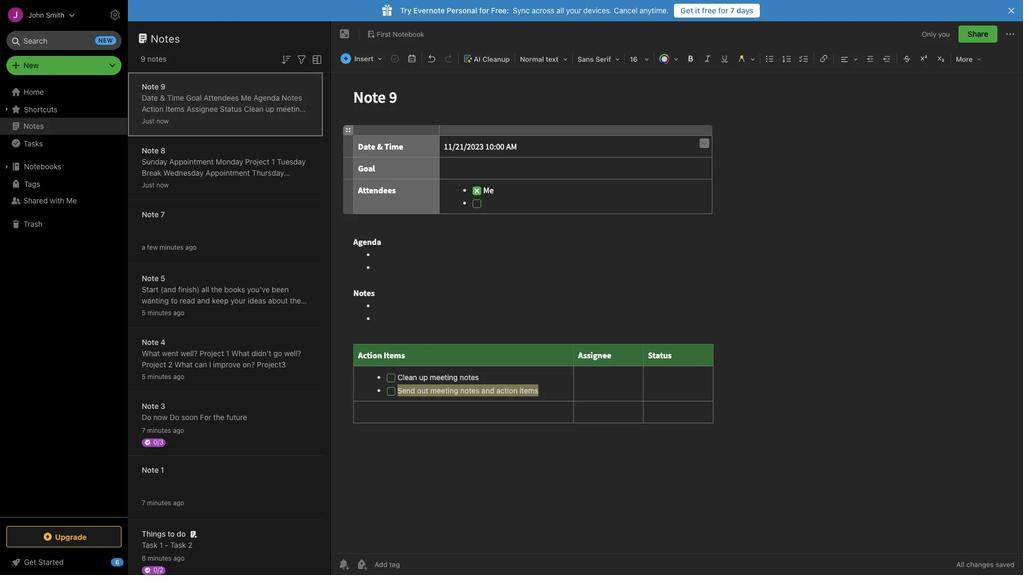 Task type: vqa. For each thing, say whether or not it's contained in the screenshot.
the middle Notes
yes



Task type: describe. For each thing, give the bounding box(es) containing it.
your inside start (and finish) all the books you've been wanting to read and keep your ideas about them all in one place. tip: if you're reading a physical book, take pictu...
[[231, 297, 246, 305]]

italic image
[[701, 51, 715, 66]]

send
[[163, 116, 181, 125]]

notebooks link
[[0, 158, 127, 175]]

me inside shared with me link
[[66, 196, 77, 205]]

More actions field
[[1004, 26, 1017, 43]]

4
[[161, 338, 166, 347]]

get for get it free for 7 days
[[681, 6, 694, 15]]

0 horizontal spatial 3
[[161, 402, 165, 411]]

1 vertical spatial break
[[255, 180, 274, 189]]

time
[[167, 94, 184, 102]]

anytime.
[[640, 6, 669, 15]]

things
[[142, 530, 166, 539]]

if
[[212, 308, 217, 317]]

notes up the note 9
[[147, 55, 167, 63]]

project down sunday
[[142, 180, 166, 189]]

1 well? from the left
[[181, 349, 198, 358]]

1 horizontal spatial 9
[[161, 82, 165, 91]]

note 4
[[142, 338, 166, 347]]

5 for note 4
[[142, 373, 146, 381]]

0 vertical spatial 5
[[161, 274, 165, 283]]

just now for sunday appointment monday project 1 tuesday break wednesday appointment thursday project 2 friday task 3 saturday break
[[142, 182, 169, 189]]

tree containing home
[[0, 84, 128, 517]]

add tag image
[[356, 559, 368, 572]]

you've
[[247, 285, 270, 294]]

note for note 4
[[142, 338, 159, 347]]

just now for date & time goal attendees me agenda notes action items assignee status clean up meeting notes send out meeting notes and action items
[[142, 118, 169, 125]]

note for note 7
[[142, 210, 159, 219]]

5 minutes ago for to
[[142, 309, 184, 317]]

notes down action
[[142, 116, 161, 125]]

insert
[[355, 55, 374, 63]]

for
[[200, 413, 211, 422]]

normal text
[[520, 55, 559, 63]]

home link
[[0, 84, 128, 101]]

more
[[956, 55, 973, 63]]

1 horizontal spatial all
[[202, 285, 209, 294]]

tags
[[24, 180, 40, 188]]

Highlight field
[[734, 51, 759, 67]]

Search text field
[[14, 31, 114, 50]]

ai cleanup
[[474, 55, 510, 63]]

1 horizontal spatial 8
[[161, 146, 166, 155]]

get for get started
[[24, 558, 36, 567]]

notebook
[[393, 30, 425, 38]]

shared with me
[[23, 196, 77, 205]]

been
[[272, 285, 289, 294]]

strikethrough image
[[900, 51, 915, 66]]

note 1
[[142, 466, 164, 475]]

changes
[[967, 561, 994, 569]]

settings image
[[109, 9, 122, 21]]

can
[[195, 361, 207, 369]]

note for note 3
[[142, 402, 159, 411]]

shared with me link
[[0, 192, 127, 210]]

share button
[[959, 26, 998, 43]]

note for note 8
[[142, 146, 159, 155]]

place.
[[174, 308, 195, 317]]

minutes up 0/2
[[148, 555, 172, 563]]

out
[[183, 116, 194, 125]]

items
[[166, 105, 185, 114]]

shortcuts
[[24, 105, 57, 114]]

attendees
[[204, 94, 239, 102]]

all changes saved
[[957, 561, 1015, 569]]

now for assignee
[[156, 118, 169, 125]]

notes inside tree
[[23, 122, 44, 131]]

status
[[220, 105, 242, 114]]

subscript image
[[934, 51, 949, 66]]

7 inside button
[[731, 6, 735, 15]]

project up i on the left bottom
[[200, 349, 224, 358]]

read
[[180, 297, 195, 305]]

(and
[[161, 285, 176, 294]]

home
[[23, 88, 44, 96]]

Alignment field
[[835, 51, 862, 67]]

only you
[[922, 30, 951, 38]]

9 notes
[[141, 55, 167, 63]]

Font size field
[[626, 51, 653, 67]]

1 do from the left
[[142, 413, 151, 422]]

View options field
[[308, 52, 324, 66]]

2 vertical spatial 2
[[188, 541, 193, 550]]

undo image
[[424, 51, 439, 66]]

Sort options field
[[280, 52, 293, 66]]

and inside start (and finish) all the books you've been wanting to read and keep your ideas about them all in one place. tip: if you're reading a physical book, take pictu...
[[197, 297, 210, 305]]

underline image
[[718, 51, 733, 66]]

calendar event image
[[405, 51, 420, 66]]

future
[[227, 413, 247, 422]]

about
[[268, 297, 288, 305]]

a few minutes ago
[[142, 244, 197, 251]]

try evernote personal for free: sync across all your devices. cancel anytime.
[[400, 6, 669, 15]]

ago right one
[[173, 309, 184, 317]]

action
[[262, 116, 283, 125]]

1 inside the sunday appointment monday project 1 tuesday break wednesday appointment thursday project 2 friday task 3 saturday break
[[272, 158, 275, 166]]

one
[[160, 308, 172, 317]]

ideas
[[248, 297, 266, 305]]

5 for note 5
[[142, 309, 146, 317]]

date & time goal attendees me agenda notes action items assignee status clean up meeting notes send out meeting notes and action items
[[142, 94, 304, 125]]

Add tag field
[[374, 561, 454, 570]]

new
[[23, 61, 39, 70]]

saturday
[[222, 180, 253, 189]]

sunday
[[142, 158, 167, 166]]

1 7 minutes ago from the top
[[142, 427, 184, 435]]

get it free for 7 days button
[[675, 4, 760, 18]]

just for date & time goal attendees me agenda notes action items assignee status clean up meeting notes send out meeting notes and action items
[[142, 118, 155, 125]]

bulleted list image
[[763, 51, 778, 66]]

tasks
[[23, 139, 43, 148]]

bold image
[[683, 51, 698, 66]]

superscript image
[[917, 51, 932, 66]]

thursday
[[252, 169, 284, 178]]

note window element
[[331, 21, 1024, 576]]

2 well? from the left
[[284, 349, 301, 358]]

sans serif
[[578, 55, 611, 63]]

1 vertical spatial to
[[168, 530, 175, 539]]

items
[[285, 116, 304, 125]]

ago down went
[[173, 373, 184, 381]]

notebooks
[[24, 162, 61, 171]]

7 up things
[[142, 500, 145, 507]]

0 horizontal spatial all
[[142, 308, 149, 317]]

days
[[737, 6, 754, 15]]

0 vertical spatial your
[[566, 6, 582, 15]]

with
[[50, 196, 64, 205]]

ai
[[474, 55, 481, 63]]

all
[[957, 561, 965, 569]]

Add filters field
[[295, 52, 308, 66]]

now for project
[[156, 182, 169, 189]]

what went well? project 1 what didn't go well? project 2 what can i improve on? project3
[[142, 349, 301, 369]]

project up thursday
[[245, 158, 270, 166]]

6
[[115, 560, 119, 566]]

monday
[[216, 158, 243, 166]]

for for 7
[[719, 6, 729, 15]]

new button
[[6, 56, 122, 75]]

action
[[142, 105, 164, 114]]

0 vertical spatial notes
[[151, 32, 180, 45]]

note 8
[[142, 146, 166, 155]]

expand note image
[[339, 28, 351, 41]]

2 inside what went well? project 1 what didn't go well? project 2 what can i improve on? project3
[[168, 361, 173, 369]]

upgrade
[[55, 533, 87, 542]]

john
[[28, 11, 44, 19]]

in
[[151, 308, 158, 317]]

7 up a few minutes ago at the left top
[[161, 210, 165, 219]]

assignee
[[187, 105, 218, 114]]

numbered list image
[[780, 51, 795, 66]]

-
[[165, 541, 168, 550]]

add a reminder image
[[337, 559, 350, 572]]

went
[[162, 349, 179, 358]]

indent image
[[863, 51, 878, 66]]

cleanup
[[483, 55, 510, 63]]

0 horizontal spatial task
[[142, 541, 158, 550]]

text
[[546, 55, 559, 63]]

ago down task 1 - task 2
[[173, 555, 185, 563]]

on?
[[243, 361, 255, 369]]

&
[[160, 94, 165, 102]]

tags button
[[0, 175, 127, 192]]

sunday appointment monday project 1 tuesday break wednesday appointment thursday project 2 friday task 3 saturday break
[[142, 158, 306, 189]]

1 horizontal spatial meeting
[[276, 105, 304, 114]]

john smith
[[28, 11, 65, 19]]

evernote
[[414, 6, 445, 15]]

More field
[[953, 51, 986, 67]]

1 inside what went well? project 1 what didn't go well? project 2 what can i improve on? project3
[[226, 349, 230, 358]]

note for note 1
[[142, 466, 159, 475]]

note 5
[[142, 274, 165, 283]]

date
[[142, 94, 158, 102]]



Task type: locate. For each thing, give the bounding box(es) containing it.
task 1 - task 2
[[142, 541, 193, 550]]

tree
[[0, 84, 128, 517]]

checklist image
[[797, 51, 812, 66]]

1 vertical spatial 3
[[161, 402, 165, 411]]

first notebook button
[[364, 27, 428, 42]]

Font family field
[[574, 51, 624, 67]]

first notebook
[[377, 30, 425, 38]]

3 note from the top
[[142, 210, 159, 219]]

notes up 9 notes at left
[[151, 32, 180, 45]]

2 for from the left
[[719, 6, 729, 15]]

just now
[[142, 118, 169, 125], [142, 182, 169, 189]]

1 just now from the top
[[142, 118, 169, 125]]

appointment down monday
[[206, 169, 250, 178]]

note
[[142, 82, 159, 91], [142, 146, 159, 155], [142, 210, 159, 219], [142, 274, 159, 283], [142, 338, 159, 347], [142, 402, 159, 411], [142, 466, 159, 475]]

2 horizontal spatial notes
[[282, 94, 302, 102]]

me
[[241, 94, 252, 102], [66, 196, 77, 205]]

note up the start
[[142, 274, 159, 283]]

1 vertical spatial now
[[156, 182, 169, 189]]

1 horizontal spatial task
[[170, 541, 186, 550]]

5 minutes ago
[[142, 309, 184, 317], [142, 373, 184, 381]]

Heading level field
[[517, 51, 572, 67]]

Account field
[[0, 4, 75, 26]]

new search field
[[14, 31, 116, 50]]

7
[[731, 6, 735, 15], [161, 210, 165, 219], [142, 427, 145, 435], [142, 500, 145, 507]]

just for sunday appointment monday project 1 tuesday break wednesday appointment thursday project 2 friday task 3 saturday break
[[142, 182, 155, 189]]

physical
[[276, 308, 304, 317]]

1 up thursday
[[272, 158, 275, 166]]

note up 0/3
[[142, 402, 159, 411]]

1 horizontal spatial 3
[[216, 180, 220, 189]]

0 horizontal spatial a
[[142, 244, 145, 251]]

5
[[161, 274, 165, 283], [142, 309, 146, 317], [142, 373, 146, 381]]

1 vertical spatial get
[[24, 558, 36, 567]]

0 vertical spatial 2
[[168, 180, 173, 189]]

minutes down wanting
[[148, 309, 171, 317]]

0 vertical spatial to
[[171, 297, 178, 305]]

2 7 minutes ago from the top
[[142, 500, 184, 507]]

0 vertical spatial 5 minutes ago
[[142, 309, 184, 317]]

meeting down "assignee"
[[196, 116, 224, 125]]

free
[[702, 6, 717, 15]]

0 vertical spatial a
[[142, 244, 145, 251]]

1 horizontal spatial notes
[[151, 32, 180, 45]]

get started
[[24, 558, 64, 567]]

just now down sunday
[[142, 182, 169, 189]]

well? up can
[[181, 349, 198, 358]]

0 horizontal spatial notes
[[23, 122, 44, 131]]

break down sunday
[[142, 169, 161, 178]]

serif
[[596, 55, 611, 63]]

notes inside date & time goal attendees me agenda notes action items assignee status clean up meeting notes send out meeting notes and action items
[[282, 94, 302, 102]]

1 vertical spatial just
[[142, 182, 155, 189]]

things to do
[[142, 530, 186, 539]]

break down thursday
[[255, 180, 274, 189]]

your down books
[[231, 297, 246, 305]]

9 up &
[[161, 82, 165, 91]]

wednesday
[[164, 169, 204, 178]]

2 horizontal spatial task
[[198, 180, 213, 189]]

me up clean
[[241, 94, 252, 102]]

1 vertical spatial a
[[270, 308, 274, 317]]

now
[[156, 118, 169, 125], [156, 182, 169, 189], [154, 413, 168, 422]]

insert link image
[[817, 51, 832, 66]]

1 horizontal spatial do
[[170, 413, 179, 422]]

1 vertical spatial 8
[[142, 555, 146, 563]]

0 horizontal spatial meeting
[[196, 116, 224, 125]]

add filters image
[[295, 53, 308, 66]]

get left it
[[681, 6, 694, 15]]

to down (and
[[171, 297, 178, 305]]

1 vertical spatial notes
[[282, 94, 302, 102]]

finish)
[[178, 285, 200, 294]]

0 vertical spatial now
[[156, 118, 169, 125]]

free:
[[491, 6, 509, 15]]

Note Editor text field
[[331, 73, 1024, 554]]

0 vertical spatial just now
[[142, 118, 169, 125]]

notes link
[[0, 118, 127, 135]]

a
[[142, 244, 145, 251], [270, 308, 274, 317]]

1 horizontal spatial what
[[175, 361, 193, 369]]

0 vertical spatial just
[[142, 118, 155, 125]]

get it free for 7 days
[[681, 6, 754, 15]]

0 horizontal spatial your
[[231, 297, 246, 305]]

a inside start (and finish) all the books you've been wanting to read and keep your ideas about them all in one place. tip: if you're reading a physical book, take pictu...
[[270, 308, 274, 317]]

clean
[[244, 105, 264, 114]]

0 vertical spatial meeting
[[276, 105, 304, 114]]

ago down soon
[[173, 427, 184, 435]]

note for note 9
[[142, 82, 159, 91]]

1 horizontal spatial your
[[566, 6, 582, 15]]

5 minutes ago up take at the left bottom
[[142, 309, 184, 317]]

up
[[266, 105, 274, 114]]

devices.
[[584, 6, 612, 15]]

0 horizontal spatial break
[[142, 169, 161, 178]]

saved
[[996, 561, 1015, 569]]

notes up "items"
[[282, 94, 302, 102]]

project3
[[257, 361, 286, 369]]

Insert field
[[338, 51, 386, 66]]

0/2
[[154, 567, 163, 574]]

1 for from the left
[[480, 6, 489, 15]]

2 horizontal spatial what
[[232, 349, 250, 358]]

minutes up things to do
[[147, 500, 171, 507]]

0 vertical spatial break
[[142, 169, 161, 178]]

6 note from the top
[[142, 402, 159, 411]]

them
[[290, 297, 308, 305]]

notes down status
[[226, 116, 245, 125]]

1 vertical spatial all
[[202, 285, 209, 294]]

well? right go
[[284, 349, 301, 358]]

and
[[247, 116, 260, 125], [197, 297, 210, 305]]

1 horizontal spatial for
[[719, 6, 729, 15]]

7 left days
[[731, 6, 735, 15]]

2 down went
[[168, 361, 173, 369]]

more actions image
[[1004, 28, 1017, 41]]

0 horizontal spatial me
[[66, 196, 77, 205]]

task down things
[[142, 541, 158, 550]]

do now do soon for the future
[[142, 413, 247, 422]]

5 note from the top
[[142, 338, 159, 347]]

note 7
[[142, 210, 165, 219]]

notes up tasks
[[23, 122, 44, 131]]

for inside button
[[719, 6, 729, 15]]

get
[[681, 6, 694, 15], [24, 558, 36, 567]]

1 vertical spatial your
[[231, 297, 246, 305]]

all left in at bottom
[[142, 308, 149, 317]]

2 do from the left
[[170, 413, 179, 422]]

your left devices.
[[566, 6, 582, 15]]

0 horizontal spatial for
[[480, 6, 489, 15]]

2 vertical spatial now
[[154, 413, 168, 422]]

1 vertical spatial 9
[[161, 82, 165, 91]]

expand notebooks image
[[3, 163, 11, 171]]

first
[[377, 30, 391, 38]]

for right free
[[719, 6, 729, 15]]

trash link
[[0, 216, 127, 233]]

1
[[272, 158, 275, 166], [226, 349, 230, 358], [161, 466, 164, 475], [160, 541, 163, 550]]

1 vertical spatial appointment
[[206, 169, 250, 178]]

reading
[[242, 308, 268, 317]]

now down the note 3
[[154, 413, 168, 422]]

0 vertical spatial the
[[211, 285, 222, 294]]

what up 'on?' on the left of page
[[232, 349, 250, 358]]

tip:
[[197, 308, 210, 317]]

to inside start (and finish) all the books you've been wanting to read and keep your ideas about them all in one place. tip: if you're reading a physical book, take pictu...
[[171, 297, 178, 305]]

the right for
[[213, 413, 225, 422]]

keep
[[212, 297, 229, 305]]

outdent image
[[880, 51, 895, 66]]

sans
[[578, 55, 594, 63]]

and up "tip:"
[[197, 297, 210, 305]]

note up few
[[142, 210, 159, 219]]

2 vertical spatial 5
[[142, 373, 146, 381]]

trash
[[23, 220, 43, 229]]

start (and finish) all the books you've been wanting to read and keep your ideas about them all in one place. tip: if you're reading a physical book, take pictu...
[[142, 285, 308, 328]]

0 horizontal spatial and
[[197, 297, 210, 305]]

to
[[171, 297, 178, 305], [168, 530, 175, 539]]

0 horizontal spatial do
[[142, 413, 151, 422]]

just down action
[[142, 118, 155, 125]]

minutes
[[160, 244, 184, 251], [148, 309, 171, 317], [148, 373, 171, 381], [147, 427, 171, 435], [147, 500, 171, 507], [148, 555, 172, 563]]

0 vertical spatial appointment
[[169, 158, 214, 166]]

it
[[696, 6, 700, 15]]

Help and Learning task checklist field
[[0, 554, 128, 572]]

2 just now from the top
[[142, 182, 169, 189]]

1 left -
[[160, 541, 163, 550]]

3 up the do now do soon for the future
[[161, 402, 165, 411]]

note left 4
[[142, 338, 159, 347]]

get inside help and learning task checklist field
[[24, 558, 36, 567]]

get inside button
[[681, 6, 694, 15]]

the inside start (and finish) all the books you've been wanting to read and keep your ideas about them all in one place. tip: if you're reading a physical book, take pictu...
[[211, 285, 222, 294]]

0 vertical spatial all
[[557, 6, 564, 15]]

try
[[400, 6, 412, 15]]

2 5 minutes ago from the top
[[142, 373, 184, 381]]

1 horizontal spatial and
[[247, 116, 260, 125]]

pictu...
[[180, 319, 203, 328]]

0 horizontal spatial well?
[[181, 349, 198, 358]]

click to collapse image
[[124, 556, 132, 569]]

8 minutes ago
[[142, 555, 185, 563]]

0 vertical spatial 3
[[216, 180, 220, 189]]

0 horizontal spatial 9
[[141, 55, 145, 63]]

Font color field
[[656, 51, 682, 67]]

8 up sunday
[[161, 146, 166, 155]]

now down action
[[156, 118, 169, 125]]

5 up (and
[[161, 274, 165, 283]]

now left friday
[[156, 182, 169, 189]]

personal
[[447, 6, 478, 15]]

the
[[211, 285, 222, 294], [213, 413, 225, 422]]

1 horizontal spatial a
[[270, 308, 274, 317]]

meeting up "items"
[[276, 105, 304, 114]]

started
[[38, 558, 64, 567]]

7 minutes ago up things to do
[[142, 500, 184, 507]]

shortcuts button
[[0, 101, 127, 118]]

few
[[147, 244, 158, 251]]

1 vertical spatial just now
[[142, 182, 169, 189]]

note up date at the left top
[[142, 82, 159, 91]]

ai cleanup button
[[460, 51, 514, 67]]

7 down the note 3
[[142, 427, 145, 435]]

appointment
[[169, 158, 214, 166], [206, 169, 250, 178]]

a down about at left bottom
[[270, 308, 274, 317]]

9 up the note 9
[[141, 55, 145, 63]]

task inside the sunday appointment monday project 1 tuesday break wednesday appointment thursday project 2 friday task 3 saturday break
[[198, 180, 213, 189]]

1 vertical spatial 5
[[142, 309, 146, 317]]

1 vertical spatial 2
[[168, 361, 173, 369]]

1 horizontal spatial get
[[681, 6, 694, 15]]

2 right -
[[188, 541, 193, 550]]

and down clean
[[247, 116, 260, 125]]

1 note from the top
[[142, 82, 159, 91]]

tasks button
[[0, 135, 127, 152]]

7 minutes ago up 0/3
[[142, 427, 184, 435]]

a left few
[[142, 244, 145, 251]]

for
[[480, 6, 489, 15], [719, 6, 729, 15]]

do left soon
[[170, 413, 179, 422]]

2 horizontal spatial all
[[557, 6, 564, 15]]

5 minutes ago for project
[[142, 373, 184, 381]]

minutes up 0/3
[[147, 427, 171, 435]]

8 right click to collapse image
[[142, 555, 146, 563]]

0 horizontal spatial get
[[24, 558, 36, 567]]

5 up the note 3
[[142, 373, 146, 381]]

wanting
[[142, 297, 169, 305]]

meeting
[[276, 105, 304, 114], [196, 116, 224, 125]]

minutes right few
[[160, 244, 184, 251]]

task right friday
[[198, 180, 213, 189]]

to left the do
[[168, 530, 175, 539]]

0 vertical spatial and
[[247, 116, 260, 125]]

notes
[[151, 32, 180, 45], [282, 94, 302, 102], [23, 122, 44, 131]]

ago up the do
[[173, 500, 184, 507]]

2 left friday
[[168, 180, 173, 189]]

5 left in at bottom
[[142, 309, 146, 317]]

minutes down went
[[148, 373, 171, 381]]

1 vertical spatial the
[[213, 413, 225, 422]]

2 vertical spatial notes
[[23, 122, 44, 131]]

share
[[968, 30, 989, 38]]

for left free: in the top of the page
[[480, 6, 489, 15]]

1 vertical spatial and
[[197, 297, 210, 305]]

1 vertical spatial 7 minutes ago
[[142, 500, 184, 507]]

and inside date & time goal attendees me agenda notes action items assignee status clean up meeting notes send out meeting notes and action items
[[247, 116, 260, 125]]

1 horizontal spatial me
[[241, 94, 252, 102]]

the up the keep
[[211, 285, 222, 294]]

across
[[532, 6, 555, 15]]

1 vertical spatial meeting
[[196, 116, 224, 125]]

0 vertical spatial get
[[681, 6, 694, 15]]

me right with
[[66, 196, 77, 205]]

ago right few
[[185, 244, 197, 251]]

what down "note 4"
[[142, 349, 160, 358]]

0 vertical spatial 9
[[141, 55, 145, 63]]

1 horizontal spatial well?
[[284, 349, 301, 358]]

4 note from the top
[[142, 274, 159, 283]]

project down went
[[142, 361, 166, 369]]

ago
[[185, 244, 197, 251], [173, 309, 184, 317], [173, 373, 184, 381], [173, 427, 184, 435], [173, 500, 184, 507], [173, 555, 185, 563]]

1 horizontal spatial break
[[255, 180, 274, 189]]

0 vertical spatial me
[[241, 94, 252, 102]]

appointment up wednesday
[[169, 158, 214, 166]]

task
[[198, 180, 213, 189], [142, 541, 158, 550], [170, 541, 186, 550]]

5 minutes ago down went
[[142, 373, 184, 381]]

1 up improve in the left bottom of the page
[[226, 349, 230, 358]]

2 vertical spatial all
[[142, 308, 149, 317]]

1 5 minutes ago from the top
[[142, 309, 184, 317]]

0 horizontal spatial 8
[[142, 555, 146, 563]]

what
[[142, 349, 160, 358], [232, 349, 250, 358], [175, 361, 193, 369]]

0 vertical spatial 8
[[161, 146, 166, 155]]

do down the note 3
[[142, 413, 151, 422]]

2 just from the top
[[142, 182, 155, 189]]

just now down action
[[142, 118, 169, 125]]

upgrade button
[[6, 527, 122, 548]]

3 inside the sunday appointment monday project 1 tuesday break wednesday appointment thursday project 2 friday task 3 saturday break
[[216, 180, 220, 189]]

2 note from the top
[[142, 146, 159, 155]]

2 inside the sunday appointment monday project 1 tuesday break wednesday appointment thursday project 2 friday task 3 saturday break
[[168, 180, 173, 189]]

16
[[630, 55, 638, 63]]

1 vertical spatial 5 minutes ago
[[142, 373, 184, 381]]

goal
[[186, 94, 202, 102]]

friday
[[175, 180, 196, 189]]

notes
[[147, 55, 167, 63], [142, 116, 161, 125], [226, 116, 245, 125]]

0 horizontal spatial what
[[142, 349, 160, 358]]

do
[[177, 530, 186, 539]]

note for note 5
[[142, 274, 159, 283]]

me inside date & time goal attendees me agenda notes action items assignee status clean up meeting notes send out meeting notes and action items
[[241, 94, 252, 102]]

7 note from the top
[[142, 466, 159, 475]]

all right the finish)
[[202, 285, 209, 294]]

you
[[939, 30, 951, 38]]

just down sunday
[[142, 182, 155, 189]]

0 vertical spatial 7 minutes ago
[[142, 427, 184, 435]]

note down 0/3
[[142, 466, 159, 475]]

note up sunday
[[142, 146, 159, 155]]

what left can
[[175, 361, 193, 369]]

get left started
[[24, 558, 36, 567]]

all right across
[[557, 6, 564, 15]]

3 left saturday
[[216, 180, 220, 189]]

task down the do
[[170, 541, 186, 550]]

1 just from the top
[[142, 118, 155, 125]]

1 down 0/3
[[161, 466, 164, 475]]

for for free:
[[480, 6, 489, 15]]

go
[[274, 349, 282, 358]]

agenda
[[254, 94, 280, 102]]

note 9
[[142, 82, 165, 91]]

1 vertical spatial me
[[66, 196, 77, 205]]



